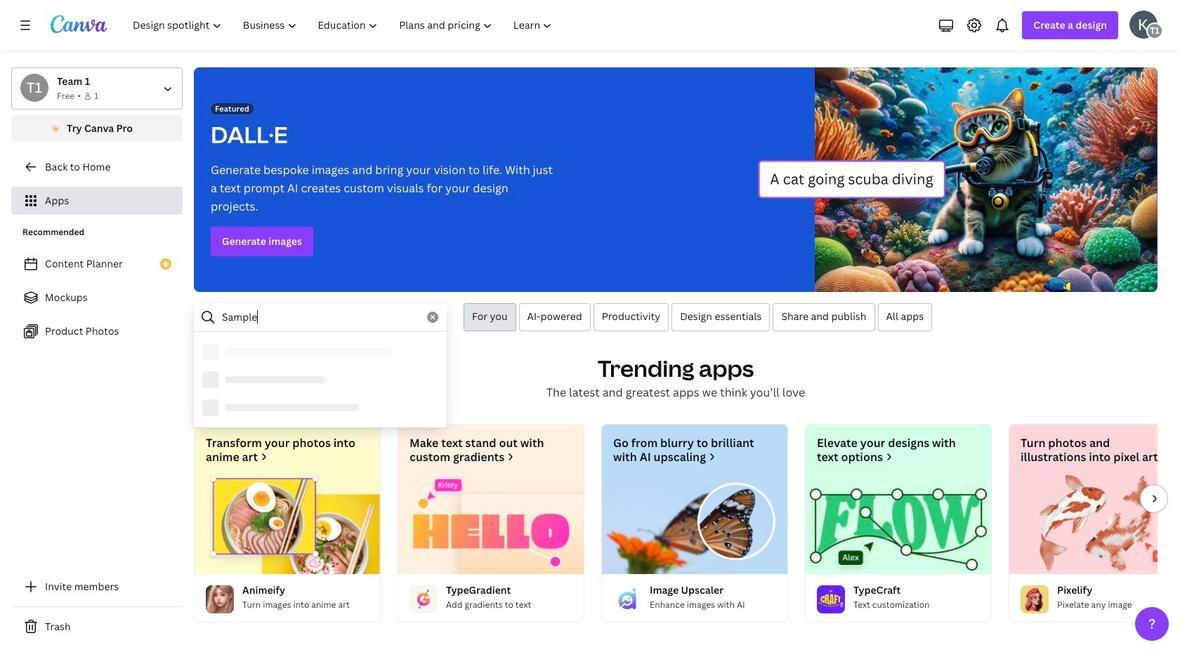 Task type: vqa. For each thing, say whether or not it's contained in the screenshot.
Kendall Parks image
yes



Task type: describe. For each thing, give the bounding box(es) containing it.
Input field to search for apps search field
[[222, 304, 419, 331]]

team 1 image for team 1 element inside the switch to another team button
[[20, 74, 48, 102]]

1 vertical spatial image upscaler image
[[613, 586, 641, 614]]

0 vertical spatial animeify image
[[195, 476, 380, 575]]

1 vertical spatial animeify image
[[206, 586, 234, 614]]

team 1 element inside switch to another team button
[[20, 74, 48, 102]]

top level navigation element
[[124, 11, 564, 39]]

typecraft image
[[806, 476, 991, 575]]

0 vertical spatial typegradient image
[[398, 476, 584, 575]]

pixelify image
[[1021, 586, 1049, 614]]



Task type: locate. For each thing, give the bounding box(es) containing it.
list
[[11, 250, 183, 346]]

1 horizontal spatial team 1 element
[[1147, 22, 1163, 39]]

pixelify image
[[1010, 476, 1180, 575]]

team 1 element
[[1147, 22, 1163, 39], [20, 74, 48, 102]]

Switch to another team button
[[11, 67, 183, 110]]

1 vertical spatial team 1 element
[[20, 74, 48, 102]]

an image with a cursor next to a text box containing the prompt "a cat going scuba diving" to generate an image. the generated image of a cat doing scuba diving is behind the text box. image
[[758, 67, 1158, 292]]

0 vertical spatial image upscaler image
[[602, 476, 788, 575]]

team 1 image inside switch to another team button
[[20, 74, 48, 102]]

0 horizontal spatial team 1 element
[[20, 74, 48, 102]]

team 1 image for top team 1 element
[[1147, 22, 1163, 39]]

1 horizontal spatial team 1 image
[[1147, 22, 1163, 39]]

image upscaler image
[[602, 476, 788, 575], [613, 586, 641, 614]]

1 vertical spatial typegradient image
[[410, 586, 438, 614]]

team 1 image
[[1147, 22, 1163, 39], [20, 74, 48, 102]]

kendall parks image
[[1130, 11, 1158, 39]]

1 vertical spatial team 1 image
[[20, 74, 48, 102]]

typecraft image
[[817, 586, 845, 614]]

animeify image
[[195, 476, 380, 575], [206, 586, 234, 614]]

0 vertical spatial team 1 element
[[1147, 22, 1163, 39]]

0 horizontal spatial team 1 image
[[20, 74, 48, 102]]

0 vertical spatial team 1 image
[[1147, 22, 1163, 39]]

typegradient image
[[398, 476, 584, 575], [410, 586, 438, 614]]



